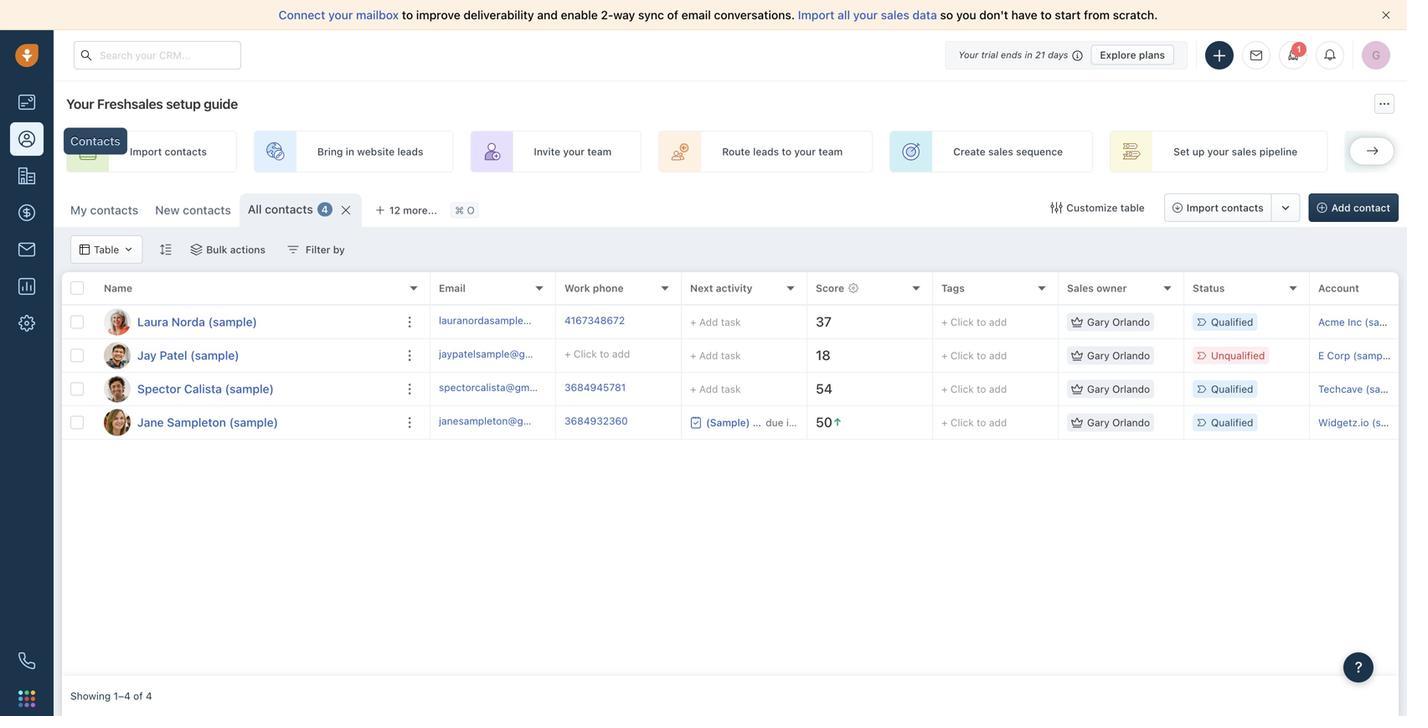 Task type: locate. For each thing, give the bounding box(es) containing it.
your left mailbox
[[328, 8, 353, 22]]

1 horizontal spatial import
[[798, 8, 835, 22]]

(sample) right sampleton
[[229, 416, 278, 429]]

in right bring
[[346, 146, 354, 157]]

press space to select this row. row containing 50
[[431, 406, 1407, 440]]

0 vertical spatial your
[[959, 49, 979, 60]]

import inside button
[[1187, 202, 1219, 214]]

add for 18
[[699, 350, 718, 361]]

of right 1–4
[[133, 690, 143, 702]]

2 + add task from the top
[[690, 350, 741, 361]]

phone
[[593, 282, 624, 294]]

1 vertical spatial task
[[721, 350, 741, 361]]

4167348672
[[565, 314, 625, 326]]

name row
[[62, 272, 431, 306]]

(sample) right corp
[[1353, 350, 1395, 361]]

lauranordasample@gmail.com
[[439, 314, 581, 326]]

style_myh0__igzzd8unmi image
[[159, 244, 171, 256]]

3 task from the top
[[721, 383, 741, 395]]

1 gary orlando from the top
[[1087, 316, 1150, 328]]

(sample) up spector calista (sample)
[[190, 348, 239, 362]]

bring in website leads
[[317, 146, 423, 157]]

container_wx8msf4aqz5i3rn1 image inside bulk actions button
[[190, 244, 202, 256]]

(sample) up "(sample"
[[1366, 383, 1407, 395]]

days
[[1048, 49, 1068, 60]]

laura
[[137, 315, 168, 329]]

new
[[155, 203, 180, 217]]

0 horizontal spatial team
[[587, 146, 612, 157]]

your
[[328, 8, 353, 22], [853, 8, 878, 22], [563, 146, 585, 157], [794, 146, 816, 157], [1208, 146, 1229, 157]]

3 gary from the top
[[1087, 383, 1110, 395]]

sales right the create on the right top of the page
[[988, 146, 1014, 157]]

in left 21
[[1025, 49, 1033, 60]]

your
[[959, 49, 979, 60], [66, 96, 94, 112]]

4 up the filter by
[[321, 204, 328, 215]]

2 vertical spatial qualified
[[1211, 417, 1254, 428]]

(sample) inside laura norda (sample) link
[[208, 315, 257, 329]]

improve
[[416, 8, 461, 22]]

in
[[1025, 49, 1033, 60], [346, 146, 354, 157]]

press space to select this row. row containing 54
[[431, 373, 1407, 406]]

your right the invite on the top
[[563, 146, 585, 157]]

your right all
[[853, 8, 878, 22]]

your left the "freshsales"
[[66, 96, 94, 112]]

jay patel (sample) link
[[137, 347, 239, 364]]

press space to select this row. row
[[62, 306, 431, 339], [431, 306, 1407, 339], [62, 339, 431, 373], [431, 339, 1407, 373], [62, 373, 431, 406], [431, 373, 1407, 406], [62, 406, 431, 440], [431, 406, 1407, 440]]

(sample) down name 'row'
[[208, 315, 257, 329]]

1 vertical spatial qualified
[[1211, 383, 1254, 395]]

jay
[[137, 348, 157, 362]]

1 vertical spatial container_wx8msf4aqz5i3rn1 image
[[1071, 417, 1083, 428]]

3 qualified from the top
[[1211, 417, 1254, 428]]

2 horizontal spatial import
[[1187, 202, 1219, 214]]

invite
[[534, 146, 560, 157]]

work phone
[[565, 282, 624, 294]]

your inside the set up your sales pipeline "link"
[[1208, 146, 1229, 157]]

(sample) inside spector calista (sample) link
[[225, 382, 274, 396]]

j image
[[104, 342, 131, 369], [104, 409, 131, 436]]

click for 54
[[951, 383, 974, 395]]

gary orlando for 54
[[1087, 383, 1150, 395]]

1 horizontal spatial in
[[1025, 49, 1033, 60]]

4 right 1–4
[[146, 690, 152, 702]]

calista
[[184, 382, 222, 396]]

3 orlando from the top
[[1113, 383, 1150, 395]]

(sample) for acme inc (sample)
[[1365, 316, 1407, 328]]

50
[[816, 414, 833, 430]]

techcave (sample) link
[[1319, 383, 1407, 395]]

your left trial
[[959, 49, 979, 60]]

from
[[1084, 8, 1110, 22]]

and
[[537, 8, 558, 22]]

container_wx8msf4aqz5i3rn1 image
[[1051, 202, 1062, 214], [1071, 417, 1083, 428]]

4 gary orlando from the top
[[1087, 417, 1150, 428]]

1 j image from the top
[[104, 342, 131, 369]]

orlando
[[1113, 316, 1150, 328], [1113, 350, 1150, 361], [1113, 383, 1150, 395], [1113, 417, 1150, 428]]

0 vertical spatial 4
[[321, 204, 328, 215]]

plans
[[1139, 49, 1165, 61]]

of right sync
[[667, 8, 679, 22]]

spector calista (sample)
[[137, 382, 274, 396]]

ends
[[1001, 49, 1022, 60]]

leads
[[397, 146, 423, 157], [753, 146, 779, 157]]

1 vertical spatial your
[[66, 96, 94, 112]]

3 + add task from the top
[[690, 383, 741, 395]]

1 vertical spatial j image
[[104, 409, 131, 436]]

import contacts down setup
[[130, 146, 207, 157]]

3684945781 link
[[565, 380, 626, 398]]

work
[[565, 282, 590, 294]]

1 horizontal spatial team
[[819, 146, 843, 157]]

2 task from the top
[[721, 350, 741, 361]]

1 gary from the top
[[1087, 316, 1110, 328]]

0 horizontal spatial leads
[[397, 146, 423, 157]]

1 horizontal spatial container_wx8msf4aqz5i3rn1 image
[[1071, 417, 1083, 428]]

import down your freshsales setup guide at the left of page
[[130, 146, 162, 157]]

e corp (sample)
[[1319, 350, 1395, 361]]

click for 18
[[951, 350, 974, 361]]

j image for jane sampleton (sample)
[[104, 409, 131, 436]]

invite your team link
[[470, 131, 642, 173]]

1 orlando from the top
[[1113, 316, 1150, 328]]

filter by
[[306, 244, 345, 256]]

gary for 54
[[1087, 383, 1110, 395]]

container_wx8msf4aqz5i3rn1 image inside customize table button
[[1051, 202, 1062, 214]]

0 horizontal spatial import contacts
[[130, 146, 207, 157]]

import left all
[[798, 8, 835, 22]]

4 gary from the top
[[1087, 417, 1110, 428]]

next activity
[[690, 282, 753, 294]]

create
[[953, 146, 986, 157]]

import contacts down the set up your sales pipeline "link"
[[1187, 202, 1264, 214]]

import contacts inside button
[[1187, 202, 1264, 214]]

+ add task for 54
[[690, 383, 741, 395]]

1 vertical spatial in
[[346, 146, 354, 157]]

0 horizontal spatial import
[[130, 146, 162, 157]]

0 horizontal spatial your
[[66, 96, 94, 112]]

+ click to add for 18
[[942, 350, 1007, 361]]

0 vertical spatial of
[[667, 8, 679, 22]]

2 + click to add from the top
[[942, 350, 1007, 361]]

1 horizontal spatial import contacts
[[1187, 202, 1264, 214]]

techcave (sample)
[[1319, 383, 1407, 395]]

1 vertical spatial 4
[[146, 690, 152, 702]]

3 gary orlando from the top
[[1087, 383, 1150, 395]]

add for 54
[[699, 383, 718, 395]]

jaypatelsample@gmail.com link
[[439, 347, 568, 365]]

1 horizontal spatial 4
[[321, 204, 328, 215]]

0 vertical spatial import contacts
[[130, 146, 207, 157]]

add
[[989, 316, 1007, 328], [612, 348, 630, 360], [989, 350, 1007, 361], [989, 383, 1007, 395], [989, 417, 1007, 428]]

contacts inside import contacts button
[[1222, 202, 1264, 214]]

name
[[104, 282, 132, 294]]

2 vertical spatial import
[[1187, 202, 1219, 214]]

j image left jay
[[104, 342, 131, 369]]

invite your team
[[534, 146, 612, 157]]

setup
[[166, 96, 201, 112]]

import inside 'link'
[[130, 146, 162, 157]]

0 vertical spatial j image
[[104, 342, 131, 369]]

2 row group from the left
[[431, 306, 1407, 440]]

2 qualified from the top
[[1211, 383, 1254, 395]]

contacts right all on the left top of the page
[[265, 202, 313, 216]]

2 j image from the top
[[104, 409, 131, 436]]

jay patel (sample)
[[137, 348, 239, 362]]

3684932360 link
[[565, 414, 628, 432]]

1 row group from the left
[[62, 306, 431, 440]]

leads right route
[[753, 146, 779, 157]]

1 + add task from the top
[[690, 316, 741, 328]]

connect your mailbox to improve deliverability and enable 2-way sync of email conversations. import all your sales data so you don't have to start from scratch.
[[279, 8, 1158, 22]]

2 vertical spatial + add task
[[690, 383, 741, 395]]

1 team from the left
[[587, 146, 612, 157]]

patel
[[160, 348, 187, 362]]

sales left pipeline
[[1232, 146, 1257, 157]]

owner
[[1097, 282, 1127, 294]]

sequence
[[1016, 146, 1063, 157]]

acme inc (sample)
[[1319, 316, 1407, 328]]

0 vertical spatial task
[[721, 316, 741, 328]]

1–4
[[114, 690, 131, 702]]

import contacts inside 'link'
[[130, 146, 207, 157]]

laura norda (sample)
[[137, 315, 257, 329]]

leads right website
[[397, 146, 423, 157]]

s image
[[104, 376, 131, 403]]

1 vertical spatial + add task
[[690, 350, 741, 361]]

janesampleton@gmail.com link
[[439, 414, 566, 432]]

1 + click to add from the top
[[942, 316, 1007, 328]]

name column header
[[95, 272, 431, 306]]

j image left jane
[[104, 409, 131, 436]]

grid
[[62, 272, 1407, 676]]

(sample) right inc at the top
[[1365, 316, 1407, 328]]

1 horizontal spatial of
[[667, 8, 679, 22]]

2 orlando from the top
[[1113, 350, 1150, 361]]

+ click to add for 37
[[942, 316, 1007, 328]]

import down up
[[1187, 202, 1219, 214]]

l image
[[104, 309, 131, 336]]

2 gary from the top
[[1087, 350, 1110, 361]]

1 horizontal spatial sales
[[988, 146, 1014, 157]]

click for 37
[[951, 316, 974, 328]]

0 vertical spatial qualified
[[1211, 316, 1254, 328]]

lauranordasample@gmail.com link
[[439, 313, 581, 331]]

account
[[1319, 282, 1359, 294]]

(sample) right calista
[[225, 382, 274, 396]]

(sample) inside jane sampleton (sample) link
[[229, 416, 278, 429]]

2 gary orlando from the top
[[1087, 350, 1150, 361]]

import contacts group
[[1164, 194, 1301, 222]]

qualified
[[1211, 316, 1254, 328], [1211, 383, 1254, 395], [1211, 417, 1254, 428]]

container_wx8msf4aqz5i3rn1 image
[[190, 244, 202, 256], [287, 244, 299, 256], [80, 245, 90, 255], [123, 245, 133, 255], [1071, 316, 1083, 328], [1071, 350, 1083, 361], [1071, 383, 1083, 395], [690, 417, 702, 428]]

row group containing laura norda (sample)
[[62, 306, 431, 440]]

import contacts button
[[1164, 194, 1272, 222]]

my contacts button
[[62, 194, 147, 227], [70, 203, 138, 217]]

row group
[[62, 306, 431, 440], [431, 306, 1407, 440]]

phone image
[[18, 653, 35, 669]]

email
[[682, 8, 711, 22]]

contacts down set up your sales pipeline
[[1222, 202, 1264, 214]]

all
[[248, 202, 262, 216]]

sampleton
[[167, 416, 226, 429]]

showing
[[70, 690, 111, 702]]

gary orlando
[[1087, 316, 1150, 328], [1087, 350, 1150, 361], [1087, 383, 1150, 395], [1087, 417, 1150, 428]]

table
[[94, 244, 119, 255]]

+ click to add
[[942, 316, 1007, 328], [942, 350, 1007, 361], [942, 383, 1007, 395], [942, 417, 1007, 428]]

+ click to add for 54
[[942, 383, 1007, 395]]

3 + click to add from the top
[[942, 383, 1007, 395]]

0 vertical spatial container_wx8msf4aqz5i3rn1 image
[[1051, 202, 1062, 214]]

(sample) inside the 'jay patel (sample)' 'link'
[[190, 348, 239, 362]]

1 vertical spatial import
[[130, 146, 162, 157]]

1 task from the top
[[721, 316, 741, 328]]

1 horizontal spatial leads
[[753, 146, 779, 157]]

1 qualified from the top
[[1211, 316, 1254, 328]]

import contacts for import contacts button
[[1187, 202, 1264, 214]]

2 vertical spatial task
[[721, 383, 741, 395]]

click
[[951, 316, 974, 328], [574, 348, 597, 360], [951, 350, 974, 361], [951, 383, 974, 395], [951, 417, 974, 428]]

2 horizontal spatial sales
[[1232, 146, 1257, 157]]

connect
[[279, 8, 325, 22]]

guide
[[204, 96, 238, 112]]

your right route
[[794, 146, 816, 157]]

your for your trial ends in 21 days
[[959, 49, 979, 60]]

orlando for 18
[[1113, 350, 1150, 361]]

to
[[402, 8, 413, 22], [1041, 8, 1052, 22], [782, 146, 792, 157], [977, 316, 986, 328], [600, 348, 609, 360], [977, 350, 986, 361], [977, 383, 986, 395], [977, 417, 986, 428]]

your right up
[[1208, 146, 1229, 157]]

container_wx8msf4aqz5i3rn1 image inside filter by button
[[287, 244, 299, 256]]

table
[[1121, 202, 1145, 214]]

task for 54
[[721, 383, 741, 395]]

1 horizontal spatial your
[[959, 49, 979, 60]]

0 horizontal spatial container_wx8msf4aqz5i3rn1 image
[[1051, 202, 1062, 214]]

0 vertical spatial + add task
[[690, 316, 741, 328]]

+
[[942, 316, 948, 328], [690, 316, 697, 328], [565, 348, 571, 360], [942, 350, 948, 361], [690, 350, 697, 361], [942, 383, 948, 395], [690, 383, 697, 395], [942, 417, 948, 428]]

1 vertical spatial import contacts
[[1187, 202, 1264, 214]]

add
[[1332, 202, 1351, 214], [699, 316, 718, 328], [699, 350, 718, 361], [699, 383, 718, 395]]

sales left data on the top right of page
[[881, 8, 910, 22]]

0 horizontal spatial of
[[133, 690, 143, 702]]

more...
[[403, 204, 437, 216]]

(sample) for jay patel (sample)
[[190, 348, 239, 362]]

contacts down setup
[[165, 146, 207, 157]]

import
[[798, 8, 835, 22], [130, 146, 162, 157], [1187, 202, 1219, 214]]



Task type: vqa. For each thing, say whether or not it's contained in the screenshot.
Widgetz.Io (Sample) LINK
no



Task type: describe. For each thing, give the bounding box(es) containing it.
janesampleton@gmail.com
[[439, 415, 566, 427]]

your inside invite your team link
[[563, 146, 585, 157]]

spectorcalista@gmail.com 3684945781
[[439, 381, 626, 393]]

actions
[[230, 244, 265, 256]]

press space to select this row. row containing laura norda (sample)
[[62, 306, 431, 339]]

trial
[[981, 49, 998, 60]]

bulk
[[206, 244, 227, 256]]

⌘
[[455, 204, 464, 216]]

connect your mailbox link
[[279, 8, 402, 22]]

e
[[1319, 350, 1325, 361]]

o
[[467, 204, 475, 216]]

37
[[816, 314, 832, 330]]

21
[[1035, 49, 1045, 60]]

have
[[1012, 8, 1038, 22]]

contacts right new on the top left of the page
[[183, 203, 231, 217]]

filter
[[306, 244, 330, 256]]

press space to select this row. row containing jay patel (sample)
[[62, 339, 431, 373]]

bulk actions button
[[179, 235, 276, 264]]

12
[[389, 204, 400, 216]]

0 horizontal spatial sales
[[881, 8, 910, 22]]

0 horizontal spatial in
[[346, 146, 354, 157]]

add for 37
[[699, 316, 718, 328]]

spectorcalista@gmail.com
[[439, 381, 563, 393]]

contacts inside import contacts 'link'
[[165, 146, 207, 157]]

press space to select this row. row containing jane sampleton (sample)
[[62, 406, 431, 440]]

route leads to your team link
[[659, 131, 873, 173]]

0 vertical spatial import
[[798, 8, 835, 22]]

gary orlando for 37
[[1087, 316, 1150, 328]]

unqualified
[[1211, 350, 1265, 361]]

press space to select this row. row containing 18
[[431, 339, 1407, 373]]

my contacts
[[70, 203, 138, 217]]

contacts right my
[[90, 203, 138, 217]]

qualified for 54
[[1211, 383, 1254, 395]]

3684945781
[[565, 381, 626, 393]]

spector calista (sample) link
[[137, 381, 274, 397]]

jane
[[137, 416, 164, 429]]

explore
[[1100, 49, 1136, 61]]

+ add task for 18
[[690, 350, 741, 361]]

explore plans
[[1100, 49, 1165, 61]]

your inside route leads to your team link
[[794, 146, 816, 157]]

mailbox
[[356, 8, 399, 22]]

sync
[[638, 8, 664, 22]]

add for 18
[[989, 350, 1007, 361]]

send email image
[[1251, 50, 1262, 61]]

3684932360
[[565, 415, 628, 427]]

bulk actions
[[206, 244, 265, 256]]

add inside the add contact button
[[1332, 202, 1351, 214]]

1 leads from the left
[[397, 146, 423, 157]]

4 orlando from the top
[[1113, 417, 1150, 428]]

filter by button
[[276, 235, 356, 264]]

qualified for 37
[[1211, 316, 1254, 328]]

new contacts
[[155, 203, 231, 217]]

import for import contacts 'link'
[[130, 146, 162, 157]]

score
[[816, 282, 845, 294]]

task for 18
[[721, 350, 741, 361]]

import for import contacts button
[[1187, 202, 1219, 214]]

import contacts for import contacts 'link'
[[130, 146, 207, 157]]

orlando for 54
[[1113, 383, 1150, 395]]

jane sampleton (sample)
[[137, 416, 278, 429]]

conversations.
[[714, 8, 795, 22]]

12 more...
[[389, 204, 437, 216]]

laura norda (sample) link
[[137, 314, 257, 330]]

so
[[940, 8, 953, 22]]

way
[[613, 8, 635, 22]]

+ add task for 37
[[690, 316, 741, 328]]

0 horizontal spatial 4
[[146, 690, 152, 702]]

create sales sequence
[[953, 146, 1063, 157]]

4 inside all contacts 4
[[321, 204, 328, 215]]

all contacts 4
[[248, 202, 328, 216]]

your for your freshsales setup guide
[[66, 96, 94, 112]]

1 vertical spatial of
[[133, 690, 143, 702]]

norda
[[171, 315, 205, 329]]

create sales sequence link
[[890, 131, 1093, 173]]

2 team from the left
[[819, 146, 843, 157]]

pipeline
[[1260, 146, 1298, 157]]

sales owner
[[1067, 282, 1127, 294]]

contact
[[1354, 202, 1391, 214]]

data
[[913, 8, 937, 22]]

12 more... button
[[366, 199, 447, 222]]

(sample) for e corp (sample)
[[1353, 350, 1395, 361]]

jaypatelsample@gmail.com
[[439, 348, 568, 360]]

jane sampleton (sample) link
[[137, 414, 278, 431]]

add for 37
[[989, 316, 1007, 328]]

all contacts link
[[248, 201, 313, 218]]

freshworks switcher image
[[18, 691, 35, 707]]

acme inc (sample) link
[[1319, 316, 1407, 328]]

(sample) for spector calista (sample)
[[225, 382, 274, 396]]

my
[[70, 203, 87, 217]]

customize
[[1067, 202, 1118, 214]]

gary for 18
[[1087, 350, 1110, 361]]

gary for 37
[[1087, 316, 1110, 328]]

18
[[816, 347, 831, 363]]

corp
[[1327, 350, 1351, 361]]

start
[[1055, 8, 1081, 22]]

task for 37
[[721, 316, 741, 328]]

close image
[[1382, 11, 1391, 19]]

table button
[[70, 235, 143, 264]]

j image for jay patel (sample)
[[104, 342, 131, 369]]

add for 54
[[989, 383, 1007, 395]]

0 vertical spatial in
[[1025, 49, 1033, 60]]

row group containing 37
[[431, 306, 1407, 440]]

bring
[[317, 146, 343, 157]]

2 leads from the left
[[753, 146, 779, 157]]

4 + click to add from the top
[[942, 417, 1007, 428]]

gary orlando for 18
[[1087, 350, 1150, 361]]

email
[[439, 282, 466, 294]]

grid containing 37
[[62, 272, 1407, 676]]

1
[[1297, 44, 1302, 54]]

bring in website leads link
[[254, 131, 454, 173]]

by
[[333, 244, 345, 256]]

set up your sales pipeline link
[[1110, 131, 1328, 173]]

next
[[690, 282, 713, 294]]

(sample) for laura norda (sample)
[[208, 315, 257, 329]]

explore plans link
[[1091, 45, 1174, 65]]

4167348672 link
[[565, 313, 625, 331]]

container_wx8msf4aqz5i3rn1 image inside row group
[[1071, 417, 1083, 428]]

janesampleton@gmail.com 3684932360
[[439, 415, 628, 427]]

spector
[[137, 382, 181, 396]]

Search your CRM... text field
[[74, 41, 241, 70]]

⌘ o
[[455, 204, 475, 216]]

(sample
[[1372, 417, 1407, 428]]

(sample) for jane sampleton (sample)
[[229, 416, 278, 429]]

tags
[[942, 282, 965, 294]]

your freshsales setup guide
[[66, 96, 238, 112]]

orlando for 37
[[1113, 316, 1150, 328]]

phone element
[[10, 644, 44, 678]]

press space to select this row. row containing spector calista (sample)
[[62, 373, 431, 406]]

import all your sales data link
[[798, 8, 940, 22]]

press space to select this row. row containing 37
[[431, 306, 1407, 339]]

sales
[[1067, 282, 1094, 294]]

inc
[[1348, 316, 1362, 328]]

add contact button
[[1309, 194, 1399, 222]]

widgetz.io
[[1319, 417, 1369, 428]]



